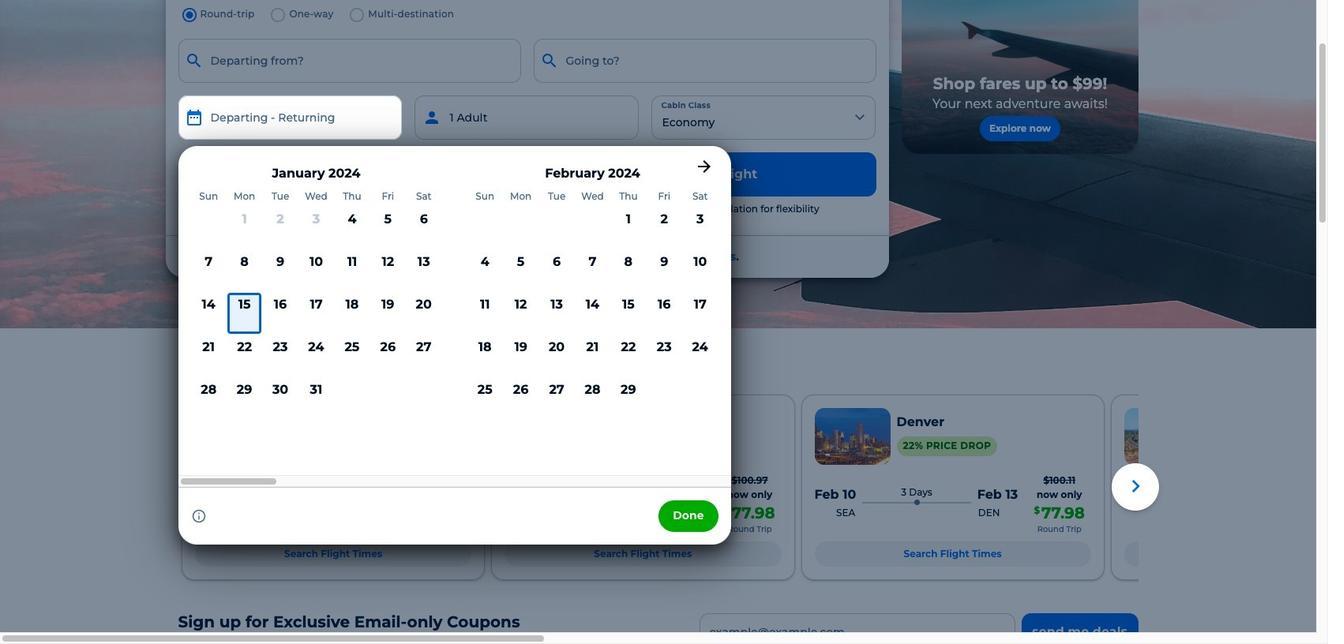 Task type: vqa. For each thing, say whether or not it's contained in the screenshot.
next image
yes



Task type: locate. For each thing, give the bounding box(es) containing it.
none field departing from?
[[178, 39, 521, 83]]

none field going to?
[[533, 39, 876, 83]]

Going to? field
[[533, 39, 876, 83]]

show march 2024 image
[[694, 157, 713, 176]]

2 none field from the left
[[533, 39, 876, 83]]

1 horizontal spatial none field
[[533, 39, 876, 83]]

Departing from? field
[[178, 39, 521, 83]]

None field
[[178, 39, 521, 83], [533, 39, 876, 83]]

0 horizontal spatial none field
[[178, 39, 521, 83]]

denver image image
[[814, 408, 890, 465]]

1 none field from the left
[[178, 39, 521, 83]]

Departing – Returning Date Picker field
[[178, 96, 402, 140]]



Task type: describe. For each thing, give the bounding box(es) containing it.
flight-search-form element
[[172, 4, 1328, 545]]

advertisement region
[[901, 0, 1138, 154]]

next image
[[1124, 474, 1149, 499]]

traveler selection text field
[[415, 96, 639, 140]]

Promotion email input field
[[699, 614, 1015, 644]]



